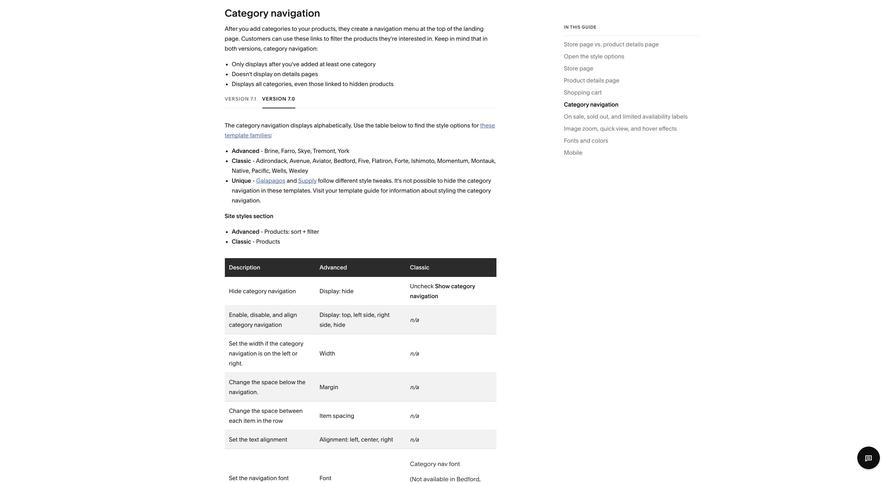 Task type: describe. For each thing, give the bounding box(es) containing it.
navigation inside enable, disable, and align category navigation
[[254, 321, 282, 329]]

at inside only displays after you've added at least one category doesn't display on details pages displays all categories, even those linked to hidden products
[[320, 61, 325, 68]]

1 vertical spatial category navigation
[[564, 101, 619, 108]]

+
[[303, 228, 306, 235]]

classic inside advanced - products: sort + filter classic - products
[[232, 238, 251, 245]]

different
[[336, 177, 358, 184]]

hide inside display: top, left side, right side, hide
[[334, 321, 346, 329]]

page.
[[225, 35, 240, 42]]

navigation inside follow different style tweaks. it's not possible to hide the category navigation in these templates. visit your template guide for information about styling the category navigation.
[[232, 187, 260, 194]]

products
[[256, 238, 280, 245]]

view,
[[617, 125, 630, 132]]

to left find
[[408, 122, 414, 129]]

1 horizontal spatial for
[[472, 122, 479, 129]]

fonts
[[564, 137, 579, 144]]

open the style options link
[[564, 51, 625, 63]]

not
[[404, 177, 412, 184]]

hidden
[[350, 80, 368, 88]]

product details page
[[564, 77, 620, 84]]

to inside only displays after you've added at least one category doesn't display on details pages displays all categories, even those linked to hidden products
[[343, 80, 348, 88]]

advanced - brine, farro, skye, tremont, york
[[232, 147, 350, 155]]

supply
[[299, 177, 317, 184]]

landing
[[464, 25, 484, 32]]

alignment
[[261, 436, 288, 443]]

follow
[[318, 177, 334, 184]]

customers
[[241, 35, 271, 42]]

flatiron,
[[372, 157, 393, 164]]

in
[[564, 24, 569, 30]]

section
[[254, 213, 274, 220]]

in inside (not available in bedford,
[[450, 476, 455, 483]]

1 horizontal spatial guide
[[582, 24, 597, 30]]

store page vs. product details page
[[564, 41, 659, 48]]

navigation. inside "change the space below the navigation."
[[229, 389, 258, 396]]

set the navigation font
[[229, 475, 289, 482]]

aviator,
[[313, 157, 333, 164]]

product
[[564, 77, 586, 84]]

0 vertical spatial category navigation
[[225, 7, 320, 19]]

space for between
[[262, 408, 278, 415]]

width
[[249, 340, 264, 347]]

galapagos link
[[256, 177, 286, 184]]

after
[[269, 61, 281, 68]]

alignment: left, center, right
[[320, 436, 393, 443]]

that
[[471, 35, 482, 42]]

use
[[283, 35, 293, 42]]

set for set the width if the category navigation is on the left or right.
[[229, 340, 238, 347]]

sale,
[[574, 113, 586, 120]]

row
[[273, 418, 283, 425]]

category for after you add categories to your products, they create a navigation menu at the top of the landing page. customers can use these links to filter the products they're interested in. keep in mind that in both versions, category navigation:
[[225, 7, 269, 19]]

store page
[[564, 65, 594, 72]]

space for below
[[262, 379, 278, 386]]

bedford, inside (not available in bedford,
[[457, 476, 481, 483]]

- for galapagos
[[253, 177, 255, 184]]

fonts and colors link
[[564, 136, 609, 148]]

n/a for spacing
[[410, 413, 419, 420]]

possible
[[414, 177, 436, 184]]

show
[[435, 283, 450, 290]]

you
[[239, 25, 249, 32]]

0 horizontal spatial side,
[[320, 321, 332, 329]]

change the space between each item in the row
[[229, 408, 303, 425]]

those
[[309, 80, 324, 88]]

3 n/a from the top
[[410, 384, 419, 391]]

your inside follow different style tweaks. it's not possible to hide the category navigation in these templates. visit your template guide for information about styling the category navigation.
[[326, 187, 338, 194]]

wexley
[[289, 167, 308, 174]]

to right links
[[324, 35, 329, 42]]

set for set the navigation font
[[229, 475, 238, 482]]

nav
[[438, 460, 448, 468]]

to up use
[[292, 25, 297, 32]]

store page vs. product details page link
[[564, 39, 659, 51]]

1 horizontal spatial below
[[391, 122, 407, 129]]

text
[[249, 436, 259, 443]]

create
[[351, 25, 369, 32]]

follow different style tweaks. it's not possible to hide the category navigation in these templates. visit your template guide for information about styling the category navigation.
[[232, 177, 491, 204]]

unique - galapagos and supply
[[232, 177, 317, 184]]

ishimoto,
[[412, 157, 436, 164]]

1 horizontal spatial style
[[437, 122, 449, 129]]

image zoom, quick view, and hover effects
[[564, 125, 677, 132]]

disable,
[[250, 312, 271, 319]]

details inside product details page link
[[587, 77, 605, 84]]

least
[[326, 61, 339, 68]]

information
[[390, 187, 420, 194]]

vs.
[[595, 41, 602, 48]]

store for store page
[[564, 65, 579, 72]]

right.
[[229, 360, 243, 367]]

2 n/a from the top
[[410, 350, 419, 357]]

for inside follow different style tweaks. it's not possible to hide the category navigation in these templates. visit your template guide for information about styling the category navigation.
[[381, 187, 388, 194]]

spacing
[[333, 413, 355, 420]]

item
[[320, 413, 332, 420]]

navigation:
[[289, 45, 318, 52]]

category inside show category navigation
[[452, 283, 476, 290]]

display: top, left side, right side, hide
[[320, 312, 390, 329]]

enable,
[[229, 312, 249, 319]]

navigation inside show category navigation
[[410, 293, 439, 300]]

display: for display: top, left side, right side, hide
[[320, 312, 341, 319]]

to inside follow different style tweaks. it's not possible to hide the category navigation in these templates. visit your template guide for information about styling the category navigation.
[[438, 177, 443, 184]]

template inside follow different style tweaks. it's not possible to hide the category navigation in these templates. visit your template guide for information about styling the category navigation.
[[339, 187, 363, 194]]

0 horizontal spatial font
[[279, 475, 289, 482]]

tab list containing version 7.1
[[225, 89, 497, 108]]

in inside change the space between each item in the row
[[257, 418, 262, 425]]

the
[[225, 122, 235, 129]]

products inside after you add categories to your products, they create a navigation menu at the top of the landing page. customers can use these links to filter the products they're interested in. keep in mind that in both versions, category navigation:
[[354, 35, 378, 42]]

left,
[[350, 436, 360, 443]]

cart
[[592, 89, 602, 96]]

or
[[292, 350, 298, 357]]

details inside store page vs. product details page link
[[626, 41, 644, 48]]

availability
[[643, 113, 671, 120]]

on sale, sold out, and limited availability labels
[[564, 113, 688, 120]]

- for products:
[[261, 228, 263, 235]]

advanced - products: sort + filter classic - products
[[232, 228, 319, 245]]

shopping
[[564, 89, 591, 96]]

each
[[229, 418, 242, 425]]

display: for display: hide
[[320, 288, 341, 295]]

york
[[338, 147, 350, 155]]

left inside set the width if the category navigation is on the left or right.
[[282, 350, 291, 357]]

add
[[250, 25, 261, 32]]

advanced for advanced - brine, farro, skye, tremont, york
[[232, 147, 260, 155]]

mind
[[456, 35, 470, 42]]

:
[[271, 132, 272, 139]]

labels
[[672, 113, 688, 120]]

7.0
[[288, 96, 295, 102]]

these template families
[[225, 122, 496, 139]]

and down 'limited'
[[631, 125, 642, 132]]

store for store page vs. product details page
[[564, 41, 579, 48]]

details inside only displays after you've added at least one category doesn't display on details pages displays all categories, even those linked to hidden products
[[282, 71, 300, 78]]

products,
[[312, 25, 337, 32]]

tremont,
[[313, 147, 337, 155]]

added
[[301, 61, 319, 68]]

item spacing
[[320, 413, 355, 420]]

all
[[256, 80, 262, 88]]

these template families link
[[225, 122, 496, 139]]

category inside enable, disable, and align category navigation
[[229, 321, 253, 329]]



Task type: vqa. For each thing, say whether or not it's contained in the screenshot.


Task type: locate. For each thing, give the bounding box(es) containing it.
site styles section
[[225, 213, 274, 220]]

n/a for left,
[[410, 436, 419, 443]]

2 horizontal spatial category
[[564, 101, 589, 108]]

1 vertical spatial side,
[[320, 321, 332, 329]]

pages
[[302, 71, 318, 78]]

navigation. up item
[[229, 389, 258, 396]]

products right hidden
[[370, 80, 394, 88]]

style for options
[[591, 53, 603, 60]]

image
[[564, 125, 582, 132]]

0 horizontal spatial your
[[299, 25, 310, 32]]

families
[[250, 132, 271, 139]]

these inside these template families
[[481, 122, 496, 129]]

category up (not
[[410, 460, 436, 468]]

- for brine,
[[261, 147, 263, 155]]

effects
[[659, 125, 677, 132]]

- right unique
[[253, 177, 255, 184]]

page
[[580, 41, 594, 48], [645, 41, 659, 48], [580, 65, 594, 72], [606, 77, 620, 84]]

filter inside after you add categories to your products, they create a navigation menu at the top of the landing page. customers can use these links to filter the products they're interested in. keep in mind that in both versions, category navigation:
[[331, 35, 343, 42]]

category navigation up sold
[[564, 101, 619, 108]]

1 vertical spatial hide
[[342, 288, 354, 295]]

0 vertical spatial for
[[472, 122, 479, 129]]

category down shopping
[[564, 101, 589, 108]]

if
[[265, 340, 268, 347]]

on inside only displays after you've added at least one category doesn't display on details pages displays all categories, even those linked to hidden products
[[274, 71, 281, 78]]

change inside change the space between each item in the row
[[229, 408, 250, 415]]

template down different in the top of the page
[[339, 187, 363, 194]]

your
[[299, 25, 310, 32], [326, 187, 338, 194]]

at inside after you add categories to your products, they create a navigation menu at the top of the landing page. customers can use these links to filter the products they're interested in. keep in mind that in both versions, category navigation:
[[421, 25, 426, 32]]

0 vertical spatial classic
[[232, 157, 251, 164]]

0 horizontal spatial style
[[359, 177, 372, 184]]

in down the galapagos
[[261, 187, 266, 194]]

2 display: from the top
[[320, 312, 341, 319]]

1 vertical spatial font
[[279, 475, 289, 482]]

0 horizontal spatial at
[[320, 61, 325, 68]]

7.1
[[251, 96, 257, 102]]

0 vertical spatial your
[[299, 25, 310, 32]]

navigation.
[[232, 197, 261, 204], [229, 389, 258, 396]]

0 horizontal spatial below
[[279, 379, 296, 386]]

these inside follow different style tweaks. it's not possible to hide the category navigation in these templates. visit your template guide for information about styling the category navigation.
[[267, 187, 282, 194]]

0 horizontal spatial template
[[225, 132, 249, 139]]

1 vertical spatial template
[[339, 187, 363, 194]]

sort
[[291, 228, 302, 235]]

bedford, inside - adirondack, avenue, aviator, bedford, five, flatiron, forte, ishimoto, momentum, montauk, native, pacific, wells, wexley
[[334, 157, 357, 164]]

0 horizontal spatial category
[[225, 7, 269, 19]]

0 horizontal spatial bedford,
[[334, 157, 357, 164]]

details down you've
[[282, 71, 300, 78]]

filter right "+"
[[308, 228, 319, 235]]

version for version 7.1
[[225, 96, 249, 102]]

0 vertical spatial on
[[274, 71, 281, 78]]

description
[[229, 264, 260, 271]]

0 vertical spatial advanced
[[232, 147, 260, 155]]

(not
[[410, 476, 422, 483]]

version 7.0
[[262, 96, 295, 102]]

2 space from the top
[[262, 408, 278, 415]]

both
[[225, 45, 237, 52]]

set the width if the category navigation is on the left or right.
[[229, 340, 304, 367]]

set the text alignment
[[229, 436, 288, 443]]

show category navigation
[[410, 283, 476, 300]]

and up templates.
[[287, 177, 297, 184]]

1 horizontal spatial side,
[[364, 312, 376, 319]]

0 vertical spatial right
[[378, 312, 390, 319]]

style
[[591, 53, 603, 60], [437, 122, 449, 129], [359, 177, 372, 184]]

1 n/a from the top
[[410, 317, 419, 324]]

2 vertical spatial hide
[[334, 321, 346, 329]]

on
[[274, 71, 281, 78], [264, 350, 271, 357]]

change down right.
[[229, 379, 250, 386]]

version for version 7.0
[[262, 96, 287, 102]]

1 horizontal spatial these
[[294, 35, 309, 42]]

it's
[[395, 177, 402, 184]]

change for item
[[229, 408, 250, 415]]

0 horizontal spatial filter
[[308, 228, 319, 235]]

displays
[[232, 80, 255, 88]]

0 horizontal spatial guide
[[364, 187, 380, 194]]

1 vertical spatial store
[[564, 65, 579, 72]]

2 set from the top
[[229, 436, 238, 443]]

1 vertical spatial left
[[282, 350, 291, 357]]

- adirondack, avenue, aviator, bedford, five, flatiron, forte, ishimoto, momentum, montauk, native, pacific, wells, wexley
[[232, 157, 496, 174]]

1 horizontal spatial options
[[605, 53, 625, 60]]

hide up the styling
[[444, 177, 456, 184]]

fonts and colors
[[564, 137, 609, 144]]

1 horizontal spatial your
[[326, 187, 338, 194]]

0 vertical spatial filter
[[331, 35, 343, 42]]

0 vertical spatial font
[[449, 460, 460, 468]]

1 vertical spatial right
[[381, 436, 393, 443]]

0 vertical spatial bedford,
[[334, 157, 357, 164]]

1 horizontal spatial details
[[587, 77, 605, 84]]

0 vertical spatial set
[[229, 340, 238, 347]]

0 horizontal spatial options
[[450, 122, 471, 129]]

n/a
[[410, 317, 419, 324], [410, 350, 419, 357], [410, 384, 419, 391], [410, 413, 419, 420], [410, 436, 419, 443]]

1 horizontal spatial version
[[262, 96, 287, 102]]

guide right this
[[582, 24, 597, 30]]

wells,
[[272, 167, 288, 174]]

adirondack,
[[256, 157, 289, 164]]

1 vertical spatial filter
[[308, 228, 319, 235]]

products down "a"
[[354, 35, 378, 42]]

n/a for top,
[[410, 317, 419, 324]]

they're
[[379, 35, 398, 42]]

left inside display: top, left side, right side, hide
[[354, 312, 362, 319]]

2 vertical spatial these
[[267, 187, 282, 194]]

template down the on the left top of page
[[225, 132, 249, 139]]

one
[[340, 61, 351, 68]]

4 n/a from the top
[[410, 413, 419, 420]]

below up between
[[279, 379, 296, 386]]

3 set from the top
[[229, 475, 238, 482]]

navigation inside after you add categories to your products, they create a navigation menu at the top of the landing page. customers can use these links to filter the products they're interested in. keep in mind that in both versions, category navigation:
[[375, 25, 402, 32]]

they
[[339, 25, 350, 32]]

below right "table"
[[391, 122, 407, 129]]

details right product at the right top of the page
[[626, 41, 644, 48]]

tab list
[[225, 89, 497, 108]]

bedford, right available
[[457, 476, 481, 483]]

center,
[[361, 436, 380, 443]]

navigation. up styles on the top left
[[232, 197, 261, 204]]

can
[[272, 35, 282, 42]]

change up each
[[229, 408, 250, 415]]

in right that
[[483, 35, 488, 42]]

image zoom, quick view, and hover effects link
[[564, 124, 677, 136]]

change
[[229, 379, 250, 386], [229, 408, 250, 415]]

0 vertical spatial display:
[[320, 288, 341, 295]]

guide down tweaks.
[[364, 187, 380, 194]]

keep
[[435, 35, 449, 42]]

style down vs.
[[591, 53, 603, 60]]

version inside version 7.0 button
[[262, 96, 287, 102]]

sold
[[587, 113, 599, 120]]

category inside set the width if the category navigation is on the left or right.
[[280, 340, 304, 347]]

template inside these template families
[[225, 132, 249, 139]]

alphabetically.
[[314, 122, 353, 129]]

1 horizontal spatial font
[[449, 460, 460, 468]]

category up you
[[225, 7, 269, 19]]

right inside display: top, left side, right side, hide
[[378, 312, 390, 319]]

visit
[[313, 187, 325, 194]]

store down open
[[564, 65, 579, 72]]

interested
[[399, 35, 426, 42]]

0 horizontal spatial left
[[282, 350, 291, 357]]

navigation. inside follow different style tweaks. it's not possible to hide the category navigation in these templates. visit your template guide for information about styling the category navigation.
[[232, 197, 261, 204]]

side, up width
[[320, 321, 332, 329]]

(not available in bedford,
[[410, 476, 491, 483]]

1 version from the left
[[225, 96, 249, 102]]

supply link
[[299, 177, 317, 184]]

category nav font
[[410, 460, 460, 468]]

unique
[[232, 177, 251, 184]]

space down set the width if the category navigation is on the left or right.
[[262, 379, 278, 386]]

version
[[225, 96, 249, 102], [262, 96, 287, 102]]

version 7.0 button
[[262, 89, 295, 108]]

display: inside display: top, left side, right side, hide
[[320, 312, 341, 319]]

hover
[[643, 125, 658, 132]]

and right out,
[[612, 113, 622, 120]]

1 vertical spatial classic
[[232, 238, 251, 245]]

1 vertical spatial style
[[437, 122, 449, 129]]

1 set from the top
[[229, 340, 238, 347]]

filter
[[331, 35, 343, 42], [308, 228, 319, 235]]

space up row
[[262, 408, 278, 415]]

displays
[[246, 61, 268, 68], [291, 122, 313, 129]]

0 vertical spatial navigation.
[[232, 197, 261, 204]]

mobile link
[[564, 148, 583, 160]]

1 horizontal spatial filter
[[331, 35, 343, 42]]

1 horizontal spatial category
[[410, 460, 436, 468]]

2 vertical spatial advanced
[[320, 264, 347, 271]]

style inside follow different style tweaks. it's not possible to hide the category navigation in these templates. visit your template guide for information about styling the category navigation.
[[359, 177, 372, 184]]

top,
[[342, 312, 352, 319]]

1 vertical spatial navigation.
[[229, 389, 258, 396]]

0 vertical spatial hide
[[444, 177, 456, 184]]

- up products
[[261, 228, 263, 235]]

1 vertical spatial set
[[229, 436, 238, 443]]

only
[[232, 61, 244, 68]]

a
[[370, 25, 373, 32]]

1 vertical spatial these
[[481, 122, 496, 129]]

2 horizontal spatial details
[[626, 41, 644, 48]]

0 vertical spatial these
[[294, 35, 309, 42]]

bedford, down the york
[[334, 157, 357, 164]]

category for (not available in bedford,
[[410, 460, 436, 468]]

galapagos
[[256, 177, 286, 184]]

at right 'menu' in the left top of the page
[[421, 25, 426, 32]]

change the space below the navigation.
[[229, 379, 306, 396]]

hide down top,
[[334, 321, 346, 329]]

category navigation
[[225, 7, 320, 19], [564, 101, 619, 108]]

change inside "change the space below the navigation."
[[229, 379, 250, 386]]

avenue,
[[290, 157, 312, 164]]

classic
[[232, 157, 251, 164], [232, 238, 251, 245], [410, 264, 430, 271]]

0 vertical spatial options
[[605, 53, 625, 60]]

- inside - adirondack, avenue, aviator, bedford, five, flatiron, forte, ishimoto, momentum, montauk, native, pacific, wells, wexley
[[253, 157, 255, 164]]

0 vertical spatial at
[[421, 25, 426, 32]]

below inside "change the space below the navigation."
[[279, 379, 296, 386]]

1 vertical spatial options
[[450, 122, 471, 129]]

category inside after you add categories to your products, they create a navigation menu at the top of the landing page. customers can use these links to filter the products they're interested in. keep in mind that in both versions, category navigation:
[[264, 45, 287, 52]]

1 horizontal spatial left
[[354, 312, 362, 319]]

style right find
[[437, 122, 449, 129]]

your down follow
[[326, 187, 338, 194]]

on up the categories, on the top
[[274, 71, 281, 78]]

0 vertical spatial guide
[[582, 24, 597, 30]]

your inside after you add categories to your products, they create a navigation menu at the top of the landing page. customers can use these links to filter the products they're interested in. keep in mind that in both versions, category navigation:
[[299, 25, 310, 32]]

uncheck
[[410, 283, 435, 290]]

between
[[279, 408, 303, 415]]

1 horizontal spatial bedford,
[[457, 476, 481, 483]]

left left the or
[[282, 350, 291, 357]]

store page link
[[564, 63, 594, 75]]

2 vertical spatial style
[[359, 177, 372, 184]]

0 vertical spatial space
[[262, 379, 278, 386]]

1 change from the top
[[229, 379, 250, 386]]

enable, disable, and align category navigation
[[229, 312, 297, 329]]

1 vertical spatial on
[[264, 350, 271, 357]]

advanced for advanced
[[320, 264, 347, 271]]

font
[[449, 460, 460, 468], [279, 475, 289, 482]]

0 vertical spatial products
[[354, 35, 378, 42]]

space inside change the space between each item in the row
[[262, 408, 278, 415]]

your up 'navigation:'
[[299, 25, 310, 32]]

item
[[244, 418, 256, 425]]

displays up display
[[246, 61, 268, 68]]

side, right top,
[[364, 312, 376, 319]]

1 space from the top
[[262, 379, 278, 386]]

version inside version 7.1 button
[[225, 96, 249, 102]]

advanced down styles on the top left
[[232, 228, 260, 235]]

2 vertical spatial category
[[410, 460, 436, 468]]

top
[[437, 25, 446, 32]]

filter inside advanced - products: sort + filter classic - products
[[308, 228, 319, 235]]

1 horizontal spatial displays
[[291, 122, 313, 129]]

0 horizontal spatial version
[[225, 96, 249, 102]]

0 vertical spatial below
[[391, 122, 407, 129]]

on right is
[[264, 350, 271, 357]]

hide inside follow different style tweaks. it's not possible to hide the category navigation in these templates. visit your template guide for information about styling the category navigation.
[[444, 177, 456, 184]]

0 vertical spatial style
[[591, 53, 603, 60]]

and down zoom,
[[581, 137, 591, 144]]

displays up skye, on the top left of the page
[[291, 122, 313, 129]]

2 vertical spatial classic
[[410, 264, 430, 271]]

0 vertical spatial change
[[229, 379, 250, 386]]

advanced up display: hide
[[320, 264, 347, 271]]

about
[[422, 187, 437, 194]]

skye,
[[298, 147, 312, 155]]

2 horizontal spatial style
[[591, 53, 603, 60]]

out,
[[600, 113, 610, 120]]

and inside enable, disable, and align category navigation
[[273, 312, 283, 319]]

1 horizontal spatial template
[[339, 187, 363, 194]]

products inside only displays after you've added at least one category doesn't display on details pages displays all categories, even those linked to hidden products
[[370, 80, 394, 88]]

change for navigation.
[[229, 379, 250, 386]]

category
[[264, 45, 287, 52], [352, 61, 376, 68], [236, 122, 260, 129], [468, 177, 491, 184], [468, 187, 491, 194], [452, 283, 476, 290], [243, 288, 267, 295], [229, 321, 253, 329], [280, 340, 304, 347]]

classic up uncheck
[[410, 264, 430, 271]]

version down displays
[[225, 96, 249, 102]]

guide inside follow different style tweaks. it's not possible to hide the category navigation in these templates. visit your template guide for information about styling the category navigation.
[[364, 187, 380, 194]]

0 vertical spatial side,
[[364, 312, 376, 319]]

1 vertical spatial your
[[326, 187, 338, 194]]

products
[[354, 35, 378, 42], [370, 80, 394, 88]]

and left 'align'
[[273, 312, 283, 319]]

space
[[262, 379, 278, 386], [262, 408, 278, 415]]

space inside "change the space below the navigation."
[[262, 379, 278, 386]]

advanced inside advanced - products: sort + filter classic - products
[[232, 228, 260, 235]]

1 vertical spatial below
[[279, 379, 296, 386]]

2 change from the top
[[229, 408, 250, 415]]

classic down styles on the top left
[[232, 238, 251, 245]]

versions,
[[238, 45, 262, 52]]

1 horizontal spatial at
[[421, 25, 426, 32]]

store up open
[[564, 41, 579, 48]]

in right item
[[257, 418, 262, 425]]

at left least
[[320, 61, 325, 68]]

navigation inside set the width if the category navigation is on the left or right.
[[229, 350, 257, 357]]

left right top,
[[354, 312, 362, 319]]

margin
[[320, 384, 339, 391]]

set inside set the width if the category navigation is on the left or right.
[[229, 340, 238, 347]]

style down - adirondack, avenue, aviator, bedford, five, flatiron, forte, ishimoto, momentum, montauk, native, pacific, wells, wexley
[[359, 177, 372, 184]]

in down of
[[450, 35, 455, 42]]

set for set the text alignment
[[229, 436, 238, 443]]

1 horizontal spatial on
[[274, 71, 281, 78]]

version down the categories, on the top
[[262, 96, 287, 102]]

0 horizontal spatial for
[[381, 187, 388, 194]]

0 vertical spatial store
[[564, 41, 579, 48]]

1 horizontal spatial category navigation
[[564, 101, 619, 108]]

2 vertical spatial set
[[229, 475, 238, 482]]

0 vertical spatial template
[[225, 132, 249, 139]]

set
[[229, 340, 238, 347], [229, 436, 238, 443], [229, 475, 238, 482]]

even
[[295, 80, 308, 88]]

2 version from the left
[[262, 96, 287, 102]]

advanced up native,
[[232, 147, 260, 155]]

displays inside only displays after you've added at least one category doesn't display on details pages displays all categories, even those linked to hidden products
[[246, 61, 268, 68]]

0 vertical spatial displays
[[246, 61, 268, 68]]

version 7.1
[[225, 96, 257, 102]]

0 horizontal spatial details
[[282, 71, 300, 78]]

on inside set the width if the category navigation is on the left or right.
[[264, 350, 271, 357]]

category inside only displays after you've added at least one category doesn't display on details pages displays all categories, even those linked to hidden products
[[352, 61, 376, 68]]

1 vertical spatial space
[[262, 408, 278, 415]]

in inside follow different style tweaks. it's not possible to hide the category navigation in these templates. visit your template guide for information about styling the category navigation.
[[261, 187, 266, 194]]

filter down they
[[331, 35, 343, 42]]

0 vertical spatial left
[[354, 312, 362, 319]]

- left products
[[253, 238, 255, 245]]

1 store from the top
[[564, 41, 579, 48]]

0 horizontal spatial these
[[267, 187, 282, 194]]

to right linked
[[343, 80, 348, 88]]

you've
[[282, 61, 300, 68]]

0 horizontal spatial on
[[264, 350, 271, 357]]

to up the styling
[[438, 177, 443, 184]]

0 vertical spatial category
[[225, 7, 269, 19]]

in right available
[[450, 476, 455, 483]]

- left brine,
[[261, 147, 263, 155]]

template
[[225, 132, 249, 139], [339, 187, 363, 194]]

category navigation up "categories"
[[225, 7, 320, 19]]

doesn't
[[232, 71, 252, 78]]

details up cart on the right of the page
[[587, 77, 605, 84]]

find
[[415, 122, 425, 129]]

1 vertical spatial guide
[[364, 187, 380, 194]]

style for tweaks.
[[359, 177, 372, 184]]

1 display: from the top
[[320, 288, 341, 295]]

advanced for advanced - products: sort + filter classic - products
[[232, 228, 260, 235]]

hide up top,
[[342, 288, 354, 295]]

- up pacific,
[[253, 157, 255, 164]]

hide category navigation
[[229, 288, 296, 295]]

1 vertical spatial advanced
[[232, 228, 260, 235]]

limited
[[623, 113, 642, 120]]

1 vertical spatial displays
[[291, 122, 313, 129]]

2 store from the top
[[564, 65, 579, 72]]

1 vertical spatial for
[[381, 187, 388, 194]]

5 n/a from the top
[[410, 436, 419, 443]]

classic up native,
[[232, 157, 251, 164]]

these inside after you add categories to your products, they create a navigation menu at the top of the landing page. customers can use these links to filter the products they're interested in. keep in mind that in both versions, category navigation:
[[294, 35, 309, 42]]



